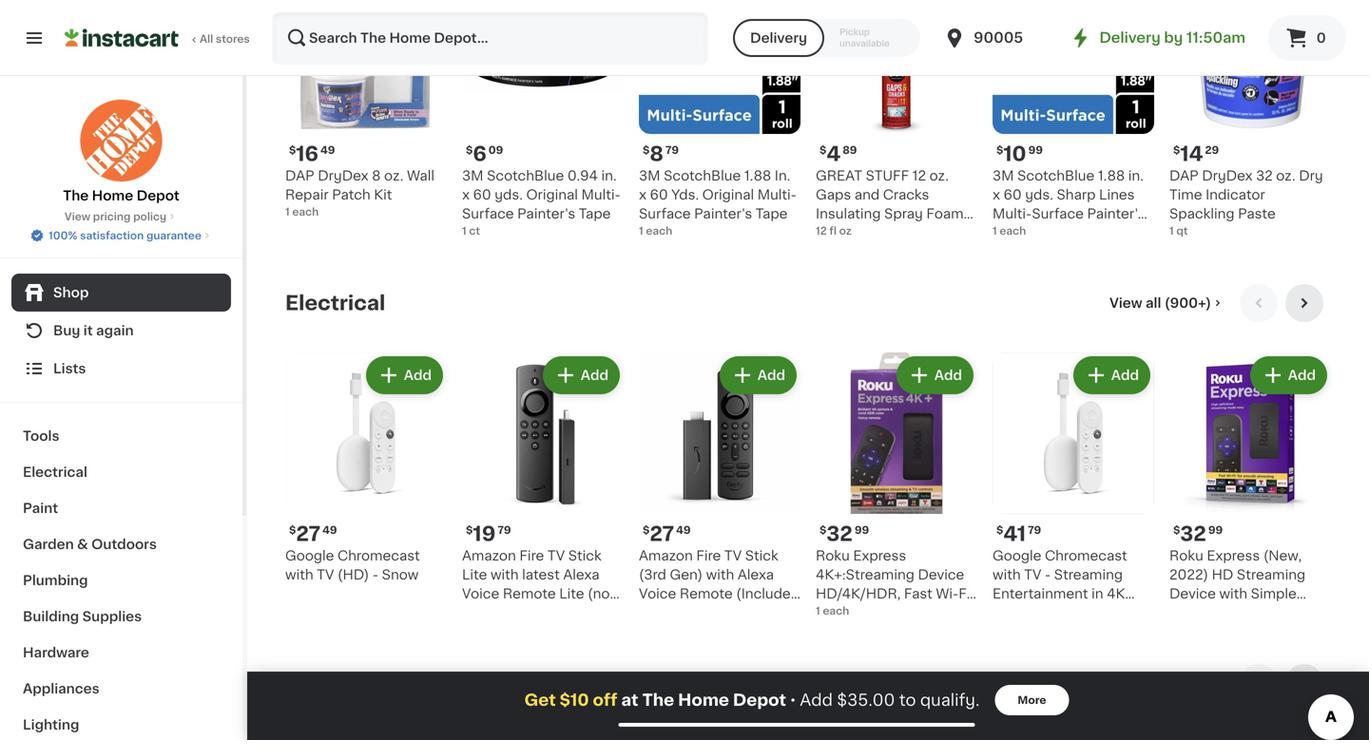 Task type: locate. For each thing, give the bounding box(es) containing it.
89
[[843, 145, 857, 155]]

$ inside $ 14 29
[[1173, 145, 1180, 155]]

home
[[92, 189, 133, 203], [678, 693, 729, 709]]

$ for 3m scotchblue 0.94 in. x 60 yds. original multi- surface painter's tape
[[466, 145, 473, 155]]

view
[[65, 212, 90, 222], [1110, 296, 1143, 310]]

with down fast
[[913, 606, 941, 620]]

27 for amazon
[[650, 524, 674, 544]]

2 60 from the left
[[650, 188, 668, 201]]

•
[[790, 693, 796, 708]]

amazon up the (3rd
[[639, 549, 693, 563]]

alexa inside amazon fire tv stick (3rd gen) with alexa voice remote (includes tv controls) hd streaming device 2021 release in black
[[738, 568, 774, 582]]

3m scotchblue 1.88 in. x 60 yds. sharp lines multi-surface painter's tape with edge-lock
[[993, 169, 1145, 239]]

(no
[[588, 587, 610, 601]]

ct
[[469, 226, 480, 236]]

1.88
[[744, 169, 771, 182], [1098, 169, 1125, 182]]

device left 2021
[[711, 625, 758, 639]]

painter's up lock
[[1087, 207, 1145, 220]]

0 horizontal spatial alexa
[[563, 568, 600, 582]]

$ for 3m scotchblue 1.88 in. x 60 yds. sharp lines multi-surface painter's tape with edge-lock
[[997, 145, 1004, 155]]

and
[[855, 188, 880, 201], [878, 625, 903, 639]]

black down "simple"
[[1229, 606, 1266, 620]]

original for 6
[[526, 188, 578, 201]]

1 fire from the left
[[520, 549, 544, 563]]

0 vertical spatial device
[[918, 568, 965, 582]]

3 x from the left
[[993, 188, 1000, 201]]

1 chromecast from the left
[[338, 549, 420, 563]]

4 add button from the left
[[898, 358, 972, 392]]

voice for 19
[[462, 587, 500, 601]]

with left the edge-
[[1028, 226, 1056, 239]]

with inside google chromecast with tv (hd) - snow
[[285, 568, 313, 582]]

2 express from the left
[[1207, 549, 1260, 563]]

2 yds. from the left
[[1025, 188, 1054, 201]]

chromecast up 4k
[[1045, 549, 1128, 563]]

3 add button from the left
[[722, 358, 795, 392]]

dry
[[1299, 169, 1323, 182]]

all
[[1146, 296, 1161, 310]]

$ inside $ 41 79
[[997, 525, 1004, 536]]

2 horizontal spatial voice
[[816, 606, 853, 620]]

all stores link
[[65, 11, 251, 65]]

99 up 2022)
[[1208, 525, 1223, 536]]

outdoors
[[91, 538, 157, 552], [390, 673, 491, 693]]

1 drydex from the left
[[318, 169, 369, 182]]

0 horizontal spatial garden
[[23, 538, 74, 552]]

in right the release
[[696, 644, 708, 658]]

1 3m from the left
[[462, 169, 484, 182]]

1 horizontal spatial voice
[[639, 587, 676, 601]]

garden & outdoors
[[23, 538, 157, 552], [285, 673, 491, 693]]

29
[[1205, 145, 1219, 155]]

1 horizontal spatial amazon
[[639, 549, 693, 563]]

0 vertical spatial garden & outdoors
[[23, 538, 157, 552]]

1 scotchblue from the left
[[487, 169, 564, 182]]

3 painter's from the left
[[1087, 207, 1145, 220]]

8 up 3m scotchblue 1.88 in. x 60 yds. original multi- surface painter's tape 1 each
[[650, 144, 664, 164]]

scotchblue up sharp
[[1018, 169, 1095, 182]]

multi-
[[581, 188, 621, 201], [758, 188, 797, 201], [993, 207, 1032, 220]]

cable,
[[857, 644, 900, 658]]

1.88 left in.
[[744, 169, 771, 182]]

1 surface from the left
[[462, 207, 514, 220]]

0 horizontal spatial stick
[[568, 549, 602, 563]]

79 right 41
[[1028, 525, 1041, 536]]

kit
[[374, 188, 392, 201]]

1 vertical spatial 8
[[372, 169, 381, 182]]

1 horizontal spatial hd
[[726, 606, 747, 620]]

1 vertical spatial 12
[[816, 226, 827, 236]]

3 scotchblue from the left
[[1018, 169, 1095, 182]]

item carousel region
[[285, 284, 1331, 658], [285, 664, 1331, 741]]

1 express from the left
[[853, 549, 906, 563]]

6 add button from the left
[[1252, 358, 1326, 392]]

depot inside the treatment tracker modal dialog
[[733, 693, 786, 709]]

12 up cracks
[[913, 169, 926, 182]]

hd
[[1212, 568, 1234, 582], [550, 606, 571, 620], [726, 606, 747, 620]]

1 $ 27 49 from the left
[[289, 524, 337, 544]]

drydex up "patch"
[[318, 169, 369, 182]]

spray
[[884, 207, 923, 220]]

14
[[1180, 144, 1203, 164]]

building
[[23, 610, 79, 624]]

1 vertical spatial garden
[[285, 673, 364, 693]]

time
[[1170, 188, 1202, 201]]

add button for amazon fire tv stick (3rd gen) with alexa voice remote (includes tv controls) hd streaming device 2021 release in black
[[722, 358, 795, 392]]

0 horizontal spatial surface
[[462, 207, 514, 220]]

2 scotchblue from the left
[[664, 169, 741, 182]]

express
[[853, 549, 906, 563], [1207, 549, 1260, 563]]

1 horizontal spatial express
[[1207, 549, 1260, 563]]

with up hdr
[[993, 568, 1021, 582]]

- up entertainment
[[1045, 568, 1051, 582]]

0 vertical spatial and
[[855, 188, 880, 201]]

2 horizontal spatial 99
[[1208, 525, 1223, 536]]

1 inside dap drydex 8 oz. wall repair patch kit 1 each
[[285, 207, 290, 217]]

add inside the treatment tracker modal dialog
[[800, 693, 833, 709]]

oz
[[839, 226, 852, 236]]

1 painter's from the left
[[517, 207, 575, 220]]

$ for 3m scotchblue 1.88 in. x 60 yds. original multi- surface painter's tape
[[643, 145, 650, 155]]

2 surface from the left
[[639, 207, 691, 220]]

6
[[473, 144, 487, 164]]

27 for google
[[296, 524, 321, 544]]

3 3m from the left
[[993, 169, 1014, 182]]

remote up "controls)" on the bottom of the page
[[680, 587, 733, 601]]

1 inside 3m scotchblue 1.88 in. x 60 yds. original multi- surface painter's tape 1 each
[[639, 226, 643, 236]]

1 horizontal spatial electrical
[[285, 293, 385, 313]]

1.88 for lines
[[1098, 169, 1125, 182]]

1 each up 'controls,'
[[816, 606, 849, 616]]

0 horizontal spatial &
[[77, 538, 88, 552]]

60 up ct
[[473, 188, 491, 201]]

1 add button from the left
[[368, 358, 441, 392]]

remote inside amazon fire tv stick lite with latest alexa voice remote lite (no tv controls), hd streaming device, black
[[503, 587, 556, 601]]

60 down the 10
[[1004, 188, 1022, 201]]

1 oz. from the left
[[384, 169, 404, 182]]

2 roku from the left
[[1170, 549, 1204, 563]]

2 3m from the left
[[639, 169, 660, 182]]

2 $ 27 49 from the left
[[643, 524, 691, 544]]

chromecast inside google chromecast with tv (hd) - snow
[[338, 549, 420, 563]]

1 horizontal spatial painter's
[[694, 207, 752, 220]]

dap up repair
[[285, 169, 314, 182]]

remote down hd/4k/hdr,
[[857, 606, 910, 620]]

0 horizontal spatial multi-
[[581, 188, 621, 201]]

1 horizontal spatial 1.88
[[1098, 169, 1125, 182]]

8 up kit
[[372, 169, 381, 182]]

x up ct
[[462, 188, 470, 201]]

2 painter's from the left
[[694, 207, 752, 220]]

99 for roku express (new, 2022) hd streaming device with simple remote, black
[[1208, 525, 1223, 536]]

oz. inside dap drydex 8 oz. wall repair patch kit 1 each
[[384, 169, 404, 182]]

home down the release
[[678, 693, 729, 709]]

painter's down yds.
[[694, 207, 752, 220]]

49
[[320, 145, 335, 155], [323, 525, 337, 536], [676, 525, 691, 536]]

1 vertical spatial electrical
[[23, 466, 87, 479]]

0 horizontal spatial 32
[[827, 524, 853, 544]]

tv down wi-
[[945, 606, 962, 620]]

tape
[[579, 207, 611, 220], [756, 207, 788, 220], [993, 226, 1025, 239]]

drydex up indicator
[[1202, 169, 1253, 182]]

3 surface from the left
[[1032, 207, 1084, 220]]

3m down 6
[[462, 169, 484, 182]]

0 horizontal spatial depot
[[137, 189, 180, 203]]

product group
[[285, 0, 447, 219], [462, 0, 624, 238], [285, 353, 447, 585], [462, 353, 624, 658], [639, 353, 801, 658], [816, 353, 978, 658], [993, 353, 1154, 620], [1170, 353, 1331, 620]]

fire inside amazon fire tv stick lite with latest alexa voice remote lite (no tv controls), hd streaming device, black
[[520, 549, 544, 563]]

oz. inside dap drydex 32 oz. dry time indicator spackling paste 1 qt
[[1276, 169, 1296, 182]]

1 horizontal spatial 99
[[1029, 145, 1043, 155]]

32
[[1256, 169, 1273, 182], [827, 524, 853, 544], [1180, 524, 1207, 544]]

the inside the treatment tracker modal dialog
[[642, 693, 674, 709]]

- inside google chromecast with tv (hd) - snow
[[373, 568, 379, 582]]

0 horizontal spatial fire
[[520, 549, 544, 563]]

2 drydex from the left
[[1202, 169, 1253, 182]]

view pricing policy
[[65, 212, 167, 222]]

lighting
[[23, 719, 79, 732]]

device up wi-
[[918, 568, 965, 582]]

in left 4k
[[1092, 587, 1104, 601]]

alexa up (includes at the bottom right of the page
[[738, 568, 774, 582]]

in. up lines on the right top of page
[[1129, 169, 1144, 182]]

google
[[285, 549, 334, 563], [993, 549, 1042, 563]]

1 down $ 10 99
[[993, 226, 997, 236]]

multi- inside 3m scotchblue 1.88 in. x 60 yds. original multi- surface painter's tape 1 each
[[758, 188, 797, 201]]

tape for 8
[[756, 207, 788, 220]]

$ for amazon fire tv stick lite with latest alexa voice remote lite (no tv controls), hd streaming device, black
[[466, 525, 473, 536]]

1 horizontal spatial yds.
[[1025, 188, 1054, 201]]

fire
[[520, 549, 544, 563], [696, 549, 721, 563]]

0 horizontal spatial drydex
[[318, 169, 369, 182]]

dap drydex 32 oz. dry time indicator spackling paste 1 qt
[[1170, 169, 1323, 236]]

0 vertical spatial view
[[65, 212, 90, 222]]

$ inside $ 8 79
[[643, 145, 650, 155]]

60 inside 3m scotchblue 1.88 in. x 60 yds. original multi- surface painter's tape 1 each
[[650, 188, 668, 201]]

2 dap from the left
[[1170, 169, 1199, 182]]

more button
[[995, 686, 1069, 716]]

lite
[[462, 568, 487, 582], [559, 587, 584, 601]]

79 inside $ 19 79
[[498, 525, 511, 536]]

each down yds.
[[646, 226, 673, 236]]

scotchblue down 09
[[487, 169, 564, 182]]

1.88 up lines on the right top of page
[[1098, 169, 1125, 182]]

multi- down in.
[[758, 188, 797, 201]]

device inside amazon fire tv stick (3rd gen) with alexa voice remote (includes tv controls) hd streaming device 2021 release in black
[[711, 625, 758, 639]]

$ inside the $ 4 89
[[820, 145, 827, 155]]

chromecast up (hd)
[[338, 549, 420, 563]]

painter's inside 3m scotchblue 1.88 in. x 60 yds. original multi- surface painter's tape 1 each
[[694, 207, 752, 220]]

12
[[913, 169, 926, 182], [816, 226, 827, 236]]

2 horizontal spatial 60
[[1004, 188, 1022, 201]]

express up 4k+:streaming
[[853, 549, 906, 563]]

original inside 3m scotchblue 0.94 in. x 60 yds. original multi- surface painter's tape 1 ct
[[526, 188, 578, 201]]

delivery inside delivery button
[[750, 31, 807, 45]]

0 horizontal spatial roku
[[816, 549, 850, 563]]

0 horizontal spatial amazon
[[462, 549, 516, 563]]

x down $ 10 99
[[993, 188, 1000, 201]]

0 horizontal spatial electrical link
[[11, 455, 231, 491]]

painter's down 0.94
[[517, 207, 575, 220]]

1 horizontal spatial 32
[[1180, 524, 1207, 544]]

tape down 0.94
[[579, 207, 611, 220]]

2 alexa from the left
[[738, 568, 774, 582]]

2 fire from the left
[[696, 549, 721, 563]]

1 horizontal spatial drydex
[[1202, 169, 1253, 182]]

tape inside 3m scotchblue 0.94 in. x 60 yds. original multi- surface painter's tape 1 ct
[[579, 207, 611, 220]]

tv up entertainment
[[1024, 568, 1042, 582]]

0 horizontal spatial painter's
[[517, 207, 575, 220]]

27 up google chromecast with tv (hd) - snow
[[296, 524, 321, 544]]

32 up 2022)
[[1180, 524, 1207, 544]]

2 $ 32 99 from the left
[[1173, 524, 1223, 544]]

dap up time at top right
[[1170, 169, 1199, 182]]

streaming up "simple"
[[1237, 568, 1306, 582]]

79 up yds.
[[666, 145, 679, 155]]

99 for 3m scotchblue 1.88 in. x 60 yds. sharp lines multi-surface painter's tape with edge-lock
[[1029, 145, 1043, 155]]

1 horizontal spatial oz.
[[930, 169, 949, 182]]

1 vertical spatial and
[[878, 625, 903, 639]]

0 horizontal spatial $ 27 49
[[289, 524, 337, 544]]

1 horizontal spatial 27
[[650, 524, 674, 544]]

1 horizontal spatial in.
[[1129, 169, 1144, 182]]

garden & outdoors link
[[11, 527, 231, 563], [285, 672, 491, 695]]

voice inside roku express 4k+:streaming device hd/4k/hdr, fast wi-fi, voice remote with tv controls, and premium hdmi cable, black
[[816, 606, 853, 620]]

1 alexa from the left
[[563, 568, 600, 582]]

yds. inside 3m scotchblue 0.94 in. x 60 yds. original multi- surface painter's tape 1 ct
[[495, 188, 523, 201]]

surface up ct
[[462, 207, 514, 220]]

1 1.88 from the left
[[744, 169, 771, 182]]

original for 8
[[702, 188, 754, 201]]

0 horizontal spatial $ 32 99
[[820, 524, 869, 544]]

with left the latest on the left bottom of page
[[491, 568, 519, 582]]

1 horizontal spatial garden & outdoors link
[[285, 672, 491, 695]]

oz. for 14
[[1276, 169, 1296, 182]]

voice up 'controls,'
[[816, 606, 853, 620]]

99 up 4k+:streaming
[[855, 525, 869, 536]]

$ 32 99
[[820, 524, 869, 544], [1173, 524, 1223, 544]]

2 stick from the left
[[745, 549, 779, 563]]

(hd)
[[338, 568, 369, 582]]

99 right the 10
[[1029, 145, 1043, 155]]

49 right 16
[[320, 145, 335, 155]]

$ 32 99 for roku express 4k+:streaming device hd/4k/hdr, fast wi-fi, voice remote with tv controls, and premium hdmi cable, black
[[820, 524, 869, 544]]

service type group
[[733, 19, 921, 57]]

hd up device,
[[550, 606, 571, 620]]

$ inside $ 10 99
[[997, 145, 1004, 155]]

1 $ 32 99 from the left
[[820, 524, 869, 544]]

home up pricing at the top
[[92, 189, 133, 203]]

$ 27 49 up google chromecast with tv (hd) - snow
[[289, 524, 337, 544]]

lighting link
[[11, 707, 231, 741]]

2 horizontal spatial surface
[[1032, 207, 1084, 220]]

surface down yds.
[[639, 207, 691, 220]]

stick inside amazon fire tv stick (3rd gen) with alexa voice remote (includes tv controls) hd streaming device 2021 release in black
[[745, 549, 779, 563]]

remote inside amazon fire tv stick (3rd gen) with alexa voice remote (includes tv controls) hd streaming device 2021 release in black
[[680, 587, 733, 601]]

and inside roku express 4k+:streaming device hd/4k/hdr, fast wi-fi, voice remote with tv controls, and premium hdmi cable, black
[[878, 625, 903, 639]]

99 inside $ 10 99
[[1029, 145, 1043, 155]]

scotchblue for 8
[[664, 169, 741, 182]]

home inside the treatment tracker modal dialog
[[678, 693, 729, 709]]

0 horizontal spatial tape
[[579, 207, 611, 220]]

$ inside $ 6 09
[[466, 145, 473, 155]]

0 horizontal spatial hd
[[550, 606, 571, 620]]

0 horizontal spatial oz.
[[384, 169, 404, 182]]

1 in. from the left
[[601, 169, 617, 182]]

roku inside roku express 4k+:streaming device hd/4k/hdr, fast wi-fi, voice remote with tv controls, and premium hdmi cable, black
[[816, 549, 850, 563]]

black down "controls)" on the bottom of the page
[[711, 644, 748, 658]]

1 horizontal spatial delivery
[[1100, 31, 1161, 45]]

in. right 0.94
[[601, 169, 617, 182]]

electrical link
[[285, 292, 385, 315], [11, 455, 231, 491]]

drydex inside dap drydex 8 oz. wall repair patch kit 1 each
[[318, 169, 369, 182]]

1 stick from the left
[[568, 549, 602, 563]]

79 right 19
[[498, 525, 511, 536]]

$ inside $ 16 49
[[289, 145, 296, 155]]

2 item carousel region from the top
[[285, 664, 1331, 741]]

1 original from the left
[[526, 188, 578, 201]]

all
[[200, 34, 213, 44]]

0 vertical spatial item carousel region
[[285, 284, 1331, 658]]

1 vertical spatial device
[[1170, 587, 1216, 601]]

79 for 8
[[666, 145, 679, 155]]

$10
[[560, 693, 589, 709]]

surface inside 3m scotchblue 1.88 in. x 60 yds. original multi- surface painter's tape 1 each
[[639, 207, 691, 220]]

remote
[[503, 587, 556, 601], [680, 587, 733, 601], [857, 606, 910, 620]]

1 horizontal spatial chromecast
[[1045, 549, 1128, 563]]

fi,
[[959, 587, 974, 601]]

drydex inside dap drydex 32 oz. dry time indicator spackling paste 1 qt
[[1202, 169, 1253, 182]]

1 horizontal spatial 1 each
[[993, 226, 1026, 236]]

stick for 19
[[568, 549, 602, 563]]

remote for 19
[[503, 587, 556, 601]]

oz. up the foam
[[930, 169, 949, 182]]

$ inside $ 19 79
[[466, 525, 473, 536]]

1 amazon from the left
[[462, 549, 516, 563]]

each
[[292, 207, 319, 217], [646, 226, 673, 236], [1000, 226, 1026, 236], [823, 606, 849, 616]]

0 vertical spatial home
[[92, 189, 133, 203]]

0 vertical spatial lite
[[462, 568, 487, 582]]

0 horizontal spatial electrical
[[23, 466, 87, 479]]

79 inside $ 41 79
[[1028, 525, 1041, 536]]

0 horizontal spatial express
[[853, 549, 906, 563]]

2 horizontal spatial multi-
[[993, 207, 1032, 220]]

1 vertical spatial garden & outdoors
[[285, 673, 491, 693]]

delivery inside 'delivery by 11:50am' link
[[1100, 31, 1161, 45]]

$ 41 79
[[997, 524, 1041, 544]]

chromecast inside google chromecast with tv - streaming entertainment in 4k hdr - snow
[[1045, 549, 1128, 563]]

original inside 3m scotchblue 1.88 in. x 60 yds. original multi- surface painter's tape 1 each
[[702, 188, 754, 201]]

0 vertical spatial garden & outdoors link
[[11, 527, 231, 563]]

79 inside $ 8 79
[[666, 145, 679, 155]]

1 horizontal spatial scotchblue
[[664, 169, 741, 182]]

google for 27
[[285, 549, 334, 563]]

by
[[1164, 31, 1183, 45]]

original
[[526, 188, 578, 201], [702, 188, 754, 201]]

x inside 3m scotchblue 1.88 in. x 60 yds. original multi- surface painter's tape 1 each
[[639, 188, 647, 201]]

1 vertical spatial &
[[368, 673, 386, 693]]

60 left yds.
[[650, 188, 668, 201]]

3m inside "3m scotchblue 1.88 in. x 60 yds. sharp lines multi-surface painter's tape with edge-lock"
[[993, 169, 1014, 182]]

add button for google chromecast with tv (hd) - snow
[[368, 358, 441, 392]]

2 amazon from the left
[[639, 549, 693, 563]]

1 vertical spatial depot
[[733, 693, 786, 709]]

tv left controls),
[[462, 606, 479, 620]]

surface inside 3m scotchblue 0.94 in. x 60 yds. original multi- surface painter's tape 1 ct
[[462, 207, 514, 220]]

0 vertical spatial snow
[[382, 568, 419, 582]]

12 left fl at the top
[[816, 226, 827, 236]]

0 horizontal spatial 3m
[[462, 169, 484, 182]]

with inside google chromecast with tv - streaming entertainment in 4k hdr - snow
[[993, 568, 1021, 582]]

in. inside 3m scotchblue 0.94 in. x 60 yds. original multi- surface painter's tape 1 ct
[[601, 169, 617, 182]]

2 horizontal spatial oz.
[[1276, 169, 1296, 182]]

yds. left sharp
[[1025, 188, 1054, 201]]

None search field
[[272, 11, 708, 65]]

1 down repair
[[285, 207, 290, 217]]

scotchblue inside 3m scotchblue 1.88 in. x 60 yds. original multi- surface painter's tape 1 each
[[664, 169, 741, 182]]

supplies
[[82, 610, 142, 624]]

1.88 inside 3m scotchblue 1.88 in. x 60 yds. original multi- surface painter's tape 1 each
[[744, 169, 771, 182]]

tape left the edge-
[[993, 226, 1025, 239]]

voice inside amazon fire tv stick (3rd gen) with alexa voice remote (includes tv controls) hd streaming device 2021 release in black
[[639, 587, 676, 601]]

original down 0.94
[[526, 188, 578, 201]]

express for hd/4k/hdr,
[[853, 549, 906, 563]]

electrical inside 'item carousel' region
[[285, 293, 385, 313]]

2 add button from the left
[[545, 358, 618, 392]]

4k
[[1107, 587, 1125, 601]]

1 item carousel region from the top
[[285, 284, 1331, 658]]

3m inside 3m scotchblue 0.94 in. x 60 yds. original multi- surface painter's tape 1 ct
[[462, 169, 484, 182]]

and up insulating
[[855, 188, 880, 201]]

60 for 8
[[650, 188, 668, 201]]

32 up indicator
[[1256, 169, 1273, 182]]

0 horizontal spatial garden & outdoors
[[23, 538, 157, 552]]

dap inside dap drydex 32 oz. dry time indicator spackling paste 1 qt
[[1170, 169, 1199, 182]]

32 for roku express (new, 2022) hd streaming device with simple remote, black
[[1180, 524, 1207, 544]]

oz. inside great stuff 12 oz. gaps and cracks insulating spray foam sealant
[[930, 169, 949, 182]]

60 inside 3m scotchblue 0.94 in. x 60 yds. original multi- surface painter's tape 1 ct
[[473, 188, 491, 201]]

0 horizontal spatial 12
[[816, 226, 827, 236]]

1 yds. from the left
[[495, 188, 523, 201]]

each inside dap drydex 8 oz. wall repair patch kit 1 each
[[292, 207, 319, 217]]

0 horizontal spatial original
[[526, 188, 578, 201]]

27
[[296, 524, 321, 544], [650, 524, 674, 544]]

painter's inside "3m scotchblue 1.88 in. x 60 yds. sharp lines multi-surface painter's tape with edge-lock"
[[1087, 207, 1145, 220]]

2 horizontal spatial 79
[[1028, 525, 1041, 536]]

2 x from the left
[[639, 188, 647, 201]]

remote,
[[1170, 606, 1226, 620]]

buy it again link
[[11, 312, 231, 350]]

hd inside roku express (new, 2022) hd streaming device with simple remote, black
[[1212, 568, 1234, 582]]

with inside amazon fire tv stick lite with latest alexa voice remote lite (no tv controls), hd streaming device, black
[[491, 568, 519, 582]]

2 horizontal spatial 32
[[1256, 169, 1273, 182]]

guarantee
[[146, 231, 201, 241]]

express inside roku express (new, 2022) hd streaming device with simple remote, black
[[1207, 549, 1260, 563]]

original right yds.
[[702, 188, 754, 201]]

0 vertical spatial in
[[1092, 587, 1104, 601]]

1 horizontal spatial dap
[[1170, 169, 1199, 182]]

lite down 19
[[462, 568, 487, 582]]

with right gen)
[[706, 568, 734, 582]]

hd down (includes at the bottom right of the page
[[726, 606, 747, 620]]

lite left (no
[[559, 587, 584, 601]]

amazon inside amazon fire tv stick lite with latest alexa voice remote lite (no tv controls), hd streaming device, black
[[462, 549, 516, 563]]

1 horizontal spatial roku
[[1170, 549, 1204, 563]]

the right at
[[642, 693, 674, 709]]

1 vertical spatial garden & outdoors link
[[285, 672, 491, 695]]

2 1.88 from the left
[[1098, 169, 1125, 182]]

x left yds.
[[639, 188, 647, 201]]

yds. inside "3m scotchblue 1.88 in. x 60 yds. sharp lines multi-surface painter's tape with edge-lock"
[[1025, 188, 1054, 201]]

0 horizontal spatial view
[[65, 212, 90, 222]]

alexa up (no
[[563, 568, 600, 582]]

$ 32 99 up 2022)
[[1173, 524, 1223, 544]]

at
[[621, 693, 639, 709]]

add button for roku express (new, 2022) hd streaming device with simple remote, black
[[1252, 358, 1326, 392]]

repair
[[285, 188, 329, 201]]

1 horizontal spatial multi-
[[758, 188, 797, 201]]

1 horizontal spatial 60
[[650, 188, 668, 201]]

1 each left the edge-
[[993, 226, 1026, 236]]

x inside 3m scotchblue 0.94 in. x 60 yds. original multi- surface painter's tape 1 ct
[[462, 188, 470, 201]]

3 60 from the left
[[1004, 188, 1022, 201]]

roku
[[816, 549, 850, 563], [1170, 549, 1204, 563]]

streaming up the release
[[639, 625, 708, 639]]

dap inside dap drydex 8 oz. wall repair patch kit 1 each
[[285, 169, 314, 182]]

1 roku from the left
[[816, 549, 850, 563]]

0 vertical spatial outdoors
[[91, 538, 157, 552]]

1 vertical spatial electrical link
[[11, 455, 231, 491]]

scotchblue up yds.
[[664, 169, 741, 182]]

0 horizontal spatial 1 each
[[816, 606, 849, 616]]

2 horizontal spatial device
[[1170, 587, 1216, 601]]

sharp
[[1057, 188, 1096, 201]]

each up 'controls,'
[[823, 606, 849, 616]]

roku inside roku express (new, 2022) hd streaming device with simple remote, black
[[1170, 549, 1204, 563]]

remote down the latest on the left bottom of page
[[503, 587, 556, 601]]

fire inside amazon fire tv stick (3rd gen) with alexa voice remote (includes tv controls) hd streaming device 2021 release in black
[[696, 549, 721, 563]]

1 dap from the left
[[285, 169, 314, 182]]

product group containing 6
[[462, 0, 624, 238]]

painter's
[[517, 207, 575, 220], [694, 207, 752, 220], [1087, 207, 1145, 220]]

2 oz. from the left
[[930, 169, 949, 182]]

2 chromecast from the left
[[1045, 549, 1128, 563]]

99 for roku express 4k+:streaming device hd/4k/hdr, fast wi-fi, voice remote with tv controls, and premium hdmi cable, black
[[855, 525, 869, 536]]

device down 2022)
[[1170, 587, 1216, 601]]

3 oz. from the left
[[1276, 169, 1296, 182]]

$ 27 49 up the (3rd
[[643, 524, 691, 544]]

dap for 14
[[1170, 169, 1199, 182]]

the up 100%
[[63, 189, 89, 203]]

multi- inside 3m scotchblue 0.94 in. x 60 yds. original multi- surface painter's tape 1 ct
[[581, 188, 621, 201]]

1 27 from the left
[[296, 524, 321, 544]]

yds. down 09
[[495, 188, 523, 201]]

1 vertical spatial 1 each
[[816, 606, 849, 616]]

cracks
[[883, 188, 929, 201]]

2 in. from the left
[[1129, 169, 1144, 182]]

1 horizontal spatial fire
[[696, 549, 721, 563]]

2 google from the left
[[993, 549, 1042, 563]]

voice down the (3rd
[[639, 587, 676, 601]]

in.
[[601, 169, 617, 182], [1129, 169, 1144, 182]]

instacart logo image
[[65, 27, 179, 49]]

with
[[1028, 226, 1056, 239], [285, 568, 313, 582], [491, 568, 519, 582], [706, 568, 734, 582], [993, 568, 1021, 582], [1220, 587, 1248, 601], [913, 606, 941, 620]]

0 vertical spatial electrical
[[285, 293, 385, 313]]

view inside "link"
[[65, 212, 90, 222]]

0 horizontal spatial google
[[285, 549, 334, 563]]

1 x from the left
[[462, 188, 470, 201]]

delivery
[[1100, 31, 1161, 45], [750, 31, 807, 45]]

all stores
[[200, 34, 250, 44]]

tape inside 3m scotchblue 1.88 in. x 60 yds. original multi- surface painter's tape 1 each
[[756, 207, 788, 220]]

0 horizontal spatial the
[[63, 189, 89, 203]]

item carousel region containing garden & outdoors
[[285, 664, 1331, 741]]

streaming inside roku express (new, 2022) hd streaming device with simple remote, black
[[1237, 568, 1306, 582]]

1 60 from the left
[[473, 188, 491, 201]]

view all (900+)
[[1110, 296, 1211, 310]]

1 google from the left
[[285, 549, 334, 563]]

tv down the (3rd
[[639, 606, 656, 620]]

$ for great stuff 12 oz. gaps and cracks insulating spray foam sealant
[[820, 145, 827, 155]]

2 27 from the left
[[650, 524, 674, 544]]

2 horizontal spatial painter's
[[1087, 207, 1145, 220]]

alexa
[[563, 568, 600, 582], [738, 568, 774, 582]]

0 horizontal spatial 99
[[855, 525, 869, 536]]

surface inside "3m scotchblue 1.88 in. x 60 yds. sharp lines multi-surface painter's tape with edge-lock"
[[1032, 207, 1084, 220]]

2 original from the left
[[702, 188, 754, 201]]

plumbing link
[[11, 563, 231, 599]]

1 each for 10
[[993, 226, 1026, 236]]

product group containing 41
[[993, 353, 1154, 620]]

0 vertical spatial the
[[63, 189, 89, 203]]

paste
[[1238, 207, 1276, 220]]

get $10 off at the home depot • add $35.00 to qualify.
[[524, 693, 980, 709]]

x for 8
[[639, 188, 647, 201]]

depot left •
[[733, 693, 786, 709]]

snow down entertainment
[[1037, 606, 1074, 620]]

google inside google chromecast with tv - streaming entertainment in 4k hdr - snow
[[993, 549, 1042, 563]]

voice
[[462, 587, 500, 601], [639, 587, 676, 601], [816, 606, 853, 620]]

1.88 for multi-
[[744, 169, 771, 182]]

great
[[816, 169, 863, 182]]

0 horizontal spatial chromecast
[[338, 549, 420, 563]]

1 horizontal spatial 79
[[666, 145, 679, 155]]

5 add button from the left
[[1075, 358, 1149, 392]]

delivery by 11:50am
[[1100, 31, 1246, 45]]

1 horizontal spatial original
[[702, 188, 754, 201]]

tv inside roku express 4k+:streaming device hd/4k/hdr, fast wi-fi, voice remote with tv controls, and premium hdmi cable, black
[[945, 606, 962, 620]]

0.94
[[568, 169, 598, 182]]

2 horizontal spatial tape
[[993, 226, 1025, 239]]

3m for 6
[[462, 169, 484, 182]]

tv up the latest on the left bottom of page
[[548, 549, 565, 563]]

0 horizontal spatial voice
[[462, 587, 500, 601]]

item carousel region containing electrical
[[285, 284, 1331, 658]]

1 horizontal spatial the
[[642, 693, 674, 709]]

surface down sharp
[[1032, 207, 1084, 220]]

premium
[[906, 625, 966, 639]]

3m down the 10
[[993, 169, 1014, 182]]



Task type: describe. For each thing, give the bounding box(es) containing it.
tape for 6
[[579, 207, 611, 220]]

drydex for 16
[[318, 169, 369, 182]]

49 for 19
[[323, 525, 337, 536]]

paint link
[[11, 491, 231, 527]]

scotchblue for 6
[[487, 169, 564, 182]]

multi- for 6
[[581, 188, 621, 201]]

it
[[83, 324, 93, 338]]

satisfaction
[[80, 231, 144, 241]]

spackling
[[1170, 207, 1235, 220]]

surface for 8
[[639, 207, 691, 220]]

$35.00
[[837, 693, 895, 709]]

1 inside dap drydex 32 oz. dry time indicator spackling paste 1 qt
[[1170, 226, 1174, 236]]

yds.
[[672, 188, 699, 201]]

appliances link
[[11, 671, 231, 707]]

the home depot logo image
[[79, 99, 163, 183]]

device,
[[534, 625, 584, 639]]

patch
[[332, 188, 371, 201]]

with inside amazon fire tv stick (3rd gen) with alexa voice remote (includes tv controls) hd streaming device 2021 release in black
[[706, 568, 734, 582]]

add for roku express (new, 2022) hd streaming device with simple remote, black
[[1288, 369, 1316, 382]]

voice for 32
[[816, 606, 853, 620]]

dap for 16
[[285, 169, 314, 182]]

$ 16 49
[[289, 144, 335, 164]]

0 vertical spatial depot
[[137, 189, 180, 203]]

$ 19 79
[[466, 524, 511, 544]]

$ for google chromecast with tv (hd) - snow
[[289, 525, 296, 536]]

painter's for 8
[[694, 207, 752, 220]]

1 each for 32
[[816, 606, 849, 616]]

$ 32 99 for roku express (new, 2022) hd streaming device with simple remote, black
[[1173, 524, 1223, 544]]

49 for 6
[[320, 145, 335, 155]]

1 horizontal spatial garden & outdoors
[[285, 673, 491, 693]]

simple
[[1251, 587, 1297, 601]]

tv inside google chromecast with tv (hd) - snow
[[317, 568, 334, 582]]

3m scotchblue 1.88 in. x 60 yds. original multi- surface painter's tape 1 each
[[639, 169, 797, 236]]

$ for roku express 4k+:streaming device hd/4k/hdr, fast wi-fi, voice remote with tv controls, and premium hdmi cable, black
[[820, 525, 827, 536]]

(900+)
[[1165, 296, 1211, 310]]

hd inside amazon fire tv stick (3rd gen) with alexa voice remote (includes tv controls) hd streaming device 2021 release in black
[[726, 606, 747, 620]]

$ for google chromecast with tv - streaming entertainment in 4k hdr - snow
[[997, 525, 1004, 536]]

snow inside google chromecast with tv - streaming entertainment in 4k hdr - snow
[[1037, 606, 1074, 620]]

0 horizontal spatial lite
[[462, 568, 487, 582]]

$ for dap drydex 32 oz. dry time indicator spackling paste
[[1173, 145, 1180, 155]]

plumbing
[[23, 574, 88, 588]]

in inside google chromecast with tv - streaming entertainment in 4k hdr - snow
[[1092, 587, 1104, 601]]

fire for 27
[[696, 549, 721, 563]]

1 vertical spatial lite
[[559, 587, 584, 601]]

1 horizontal spatial &
[[368, 673, 386, 693]]

16
[[296, 144, 319, 164]]

1 horizontal spatial -
[[1028, 606, 1033, 620]]

google chromecast with tv - streaming entertainment in 4k hdr - snow
[[993, 549, 1128, 620]]

yds. for multi-
[[1025, 188, 1054, 201]]

building supplies
[[23, 610, 142, 624]]

$ 6 09
[[466, 144, 503, 164]]

multi- inside "3m scotchblue 1.88 in. x 60 yds. sharp lines multi-surface painter's tape with edge-lock"
[[993, 207, 1032, 220]]

Search field
[[274, 13, 706, 63]]

0 horizontal spatial home
[[92, 189, 133, 203]]

device inside roku express 4k+:streaming device hd/4k/hdr, fast wi-fi, voice remote with tv controls, and premium hdmi cable, black
[[918, 568, 965, 582]]

0 vertical spatial &
[[77, 538, 88, 552]]

controls),
[[483, 606, 546, 620]]

in inside amazon fire tv stick (3rd gen) with alexa voice remote (includes tv controls) hd streaming device 2021 release in black
[[696, 644, 708, 658]]

entertainment
[[993, 587, 1088, 601]]

add for amazon fire tv stick (3rd gen) with alexa voice remote (includes tv controls) hd streaming device 2021 release in black
[[758, 369, 785, 382]]

in. for 3m scotchblue 0.94 in. x 60 yds. original multi- surface painter's tape 1 ct
[[601, 169, 617, 182]]

controls,
[[816, 625, 874, 639]]

and inside great stuff 12 oz. gaps and cracks insulating spray foam sealant
[[855, 188, 880, 201]]

streaming inside google chromecast with tv - streaming entertainment in 4k hdr - snow
[[1054, 568, 1123, 582]]

get
[[524, 693, 556, 709]]

chromecast for 27
[[338, 549, 420, 563]]

each inside 3m scotchblue 1.88 in. x 60 yds. original multi- surface painter's tape 1 each
[[646, 226, 673, 236]]

add button for google chromecast with tv - streaming entertainment in 4k hdr - snow
[[1075, 358, 1149, 392]]

remote for 32
[[857, 606, 910, 620]]

express for hd
[[1207, 549, 1260, 563]]

x inside "3m scotchblue 1.88 in. x 60 yds. sharp lines multi-surface painter's tape with edge-lock"
[[993, 188, 1000, 201]]

2021
[[761, 625, 792, 639]]

$ for roku express (new, 2022) hd streaming device with simple remote, black
[[1173, 525, 1180, 536]]

indicator
[[1206, 188, 1265, 201]]

2022)
[[1170, 568, 1209, 582]]

tools link
[[11, 418, 231, 455]]

shop link
[[11, 274, 231, 312]]

shop
[[53, 286, 89, 300]]

again
[[96, 324, 134, 338]]

the inside the home depot link
[[63, 189, 89, 203]]

view for view pricing policy
[[65, 212, 90, 222]]

roku express (new, 2022) hd streaming device with simple remote, black
[[1170, 549, 1306, 620]]

black inside roku express (new, 2022) hd streaming device with simple remote, black
[[1229, 606, 1266, 620]]

1 horizontal spatial garden
[[285, 673, 364, 693]]

add for google chromecast with tv - streaming entertainment in 4k hdr - snow
[[1111, 369, 1139, 382]]

with inside roku express 4k+:streaming device hd/4k/hdr, fast wi-fi, voice remote with tv controls, and premium hdmi cable, black
[[913, 606, 941, 620]]

view for view all (900+)
[[1110, 296, 1143, 310]]

great stuff 12 oz. gaps and cracks insulating spray foam sealant
[[816, 169, 964, 239]]

roku for roku express (new, 2022) hd streaming device with simple remote, black
[[1170, 549, 1204, 563]]

11:50am
[[1187, 31, 1246, 45]]

$ 27 49 for amazon
[[643, 524, 691, 544]]

view pricing policy link
[[65, 209, 178, 224]]

surface for 6
[[462, 207, 514, 220]]

multi- for 8
[[758, 188, 797, 201]]

79 for 19
[[498, 525, 511, 536]]

streaming inside amazon fire tv stick lite with latest alexa voice remote lite (no tv controls), hd streaming device, black
[[462, 625, 531, 639]]

edge-
[[1060, 226, 1100, 239]]

in. for 3m scotchblue 1.88 in. x 60 yds. sharp lines multi-surface painter's tape with edge-lock
[[1129, 169, 1144, 182]]

(3rd
[[639, 568, 666, 582]]

add for google chromecast with tv (hd) - snow
[[404, 369, 432, 382]]

in.
[[775, 169, 791, 182]]

device inside roku express (new, 2022) hd streaming device with simple remote, black
[[1170, 587, 1216, 601]]

lines
[[1099, 188, 1135, 201]]

x for 6
[[462, 188, 470, 201]]

streaming inside amazon fire tv stick (3rd gen) with alexa voice remote (includes tv controls) hd streaming device 2021 release in black
[[639, 625, 708, 639]]

google for 41
[[993, 549, 1042, 563]]

buy
[[53, 324, 80, 338]]

$ for amazon fire tv stick (3rd gen) with alexa voice remote (includes tv controls) hd streaming device 2021 release in black
[[643, 525, 650, 536]]

foam
[[927, 207, 964, 220]]

fire for 19
[[520, 549, 544, 563]]

79 for 41
[[1028, 525, 1041, 536]]

12 inside great stuff 12 oz. gaps and cracks insulating spray foam sealant
[[913, 169, 926, 182]]

0 button
[[1269, 15, 1347, 61]]

roku for roku express 4k+:streaming device hd/4k/hdr, fast wi-fi, voice remote with tv controls, and premium hdmi cable, black
[[816, 549, 850, 563]]

product group containing 19
[[462, 353, 624, 658]]

qt
[[1177, 226, 1188, 236]]

tv inside google chromecast with tv - streaming entertainment in 4k hdr - snow
[[1024, 568, 1042, 582]]

each left the edge-
[[1000, 226, 1026, 236]]

snow inside google chromecast with tv (hd) - snow
[[382, 568, 419, 582]]

lock
[[1100, 226, 1132, 239]]

fast
[[904, 587, 933, 601]]

the home depot link
[[63, 99, 180, 205]]

32 inside dap drydex 32 oz. dry time indicator spackling paste 1 qt
[[1256, 169, 1273, 182]]

black inside roku express 4k+:streaming device hd/4k/hdr, fast wi-fi, voice remote with tv controls, and premium hdmi cable, black
[[904, 644, 940, 658]]

add button for roku express 4k+:streaming device hd/4k/hdr, fast wi-fi, voice remote with tv controls, and premium hdmi cable, black
[[898, 358, 972, 392]]

32 for roku express 4k+:streaming device hd/4k/hdr, fast wi-fi, voice remote with tv controls, and premium hdmi cable, black
[[827, 524, 853, 544]]

with inside "3m scotchblue 1.88 in. x 60 yds. sharp lines multi-surface painter's tape with edge-lock"
[[1028, 226, 1056, 239]]

tape inside "3m scotchblue 1.88 in. x 60 yds. sharp lines multi-surface painter's tape with edge-lock"
[[993, 226, 1025, 239]]

hd inside amazon fire tv stick lite with latest alexa voice remote lite (no tv controls), hd streaming device, black
[[550, 606, 571, 620]]

treatment tracker modal dialog
[[247, 672, 1369, 741]]

8 inside dap drydex 8 oz. wall repair patch kit 1 each
[[372, 169, 381, 182]]

sealant
[[816, 226, 866, 239]]

fl
[[830, 226, 837, 236]]

amazon for 27
[[639, 549, 693, 563]]

qualify.
[[920, 693, 980, 709]]

(new,
[[1264, 549, 1302, 563]]

release
[[639, 644, 693, 658]]

2 horizontal spatial -
[[1045, 568, 1051, 582]]

stick for 27
[[745, 549, 779, 563]]

60 for 6
[[473, 188, 491, 201]]

tv up (includes at the bottom right of the page
[[725, 549, 742, 563]]

lists
[[53, 362, 86, 376]]

product group containing 16
[[285, 0, 447, 219]]

$ 27 49 for google
[[289, 524, 337, 544]]

scotchblue inside "3m scotchblue 1.88 in. x 60 yds. sharp lines multi-surface painter's tape with edge-lock"
[[1018, 169, 1095, 182]]

black inside amazon fire tv stick lite with latest alexa voice remote lite (no tv controls), hd streaming device, black
[[462, 644, 499, 658]]

drydex for 14
[[1202, 169, 1253, 182]]

0 horizontal spatial outdoors
[[91, 538, 157, 552]]

add for amazon fire tv stick lite with latest alexa voice remote lite (no tv controls), hd streaming device, black
[[581, 369, 609, 382]]

paint
[[23, 502, 58, 515]]

3m scotchblue 0.94 in. x 60 yds. original multi- surface painter's tape 1 ct
[[462, 169, 621, 236]]

alexa for 27
[[738, 568, 774, 582]]

alexa for 19
[[563, 568, 600, 582]]

hd/4k/hdr,
[[816, 587, 901, 601]]

amazon fire tv stick (3rd gen) with alexa voice remote (includes tv controls) hd streaming device 2021 release in black
[[639, 549, 798, 658]]

(includes
[[736, 587, 798, 601]]

hardware
[[23, 647, 89, 660]]

wall
[[407, 169, 435, 182]]

60 inside "3m scotchblue 1.88 in. x 60 yds. sharp lines multi-surface painter's tape with edge-lock"
[[1004, 188, 1022, 201]]

19
[[473, 524, 496, 544]]

0 vertical spatial 8
[[650, 144, 664, 164]]

3m for 8
[[639, 169, 660, 182]]

90005
[[974, 31, 1023, 45]]

4
[[827, 144, 841, 164]]

gen)
[[670, 568, 703, 582]]

building supplies link
[[11, 599, 231, 635]]

delivery for delivery by 11:50am
[[1100, 31, 1161, 45]]

1 inside 3m scotchblue 0.94 in. x 60 yds. original multi- surface painter's tape 1 ct
[[462, 226, 467, 236]]

black inside amazon fire tv stick (3rd gen) with alexa voice remote (includes tv controls) hd streaming device 2021 release in black
[[711, 644, 748, 658]]

49 up gen)
[[676, 525, 691, 536]]

chromecast for 41
[[1045, 549, 1128, 563]]

41
[[1004, 524, 1026, 544]]

amazon for 19
[[462, 549, 516, 563]]

delivery by 11:50am link
[[1069, 27, 1246, 49]]

the home depot
[[63, 189, 180, 203]]

controls)
[[660, 606, 722, 620]]

with inside roku express (new, 2022) hd streaming device with simple remote, black
[[1220, 587, 1248, 601]]

policy
[[133, 212, 167, 222]]

add button for amazon fire tv stick lite with latest alexa voice remote lite (no tv controls), hd streaming device, black
[[545, 358, 618, 392]]

$ for dap drydex 8 oz. wall repair patch kit
[[289, 145, 296, 155]]

stuff
[[866, 169, 909, 182]]

1 vertical spatial outdoors
[[390, 673, 491, 693]]

to
[[899, 693, 916, 709]]

1 up 'controls,'
[[816, 606, 820, 616]]

pricing
[[93, 212, 131, 222]]

0 horizontal spatial garden & outdoors link
[[11, 527, 231, 563]]

add for roku express 4k+:streaming device hd/4k/hdr, fast wi-fi, voice remote with tv controls, and premium hdmi cable, black
[[935, 369, 962, 382]]

1 horizontal spatial electrical link
[[285, 292, 385, 315]]

voice for 27
[[639, 587, 676, 601]]

100% satisfaction guarantee
[[49, 231, 201, 241]]

painter's for 6
[[517, 207, 575, 220]]

oz. for 16
[[384, 169, 404, 182]]

delivery for delivery
[[750, 31, 807, 45]]

remote for 27
[[680, 587, 733, 601]]

yds. for surface
[[495, 188, 523, 201]]

amazon fire tv stick lite with latest alexa voice remote lite (no tv controls), hd streaming device, black
[[462, 549, 610, 658]]

100%
[[49, 231, 77, 241]]



Task type: vqa. For each thing, say whether or not it's contained in the screenshot.
first /pkg from the left
no



